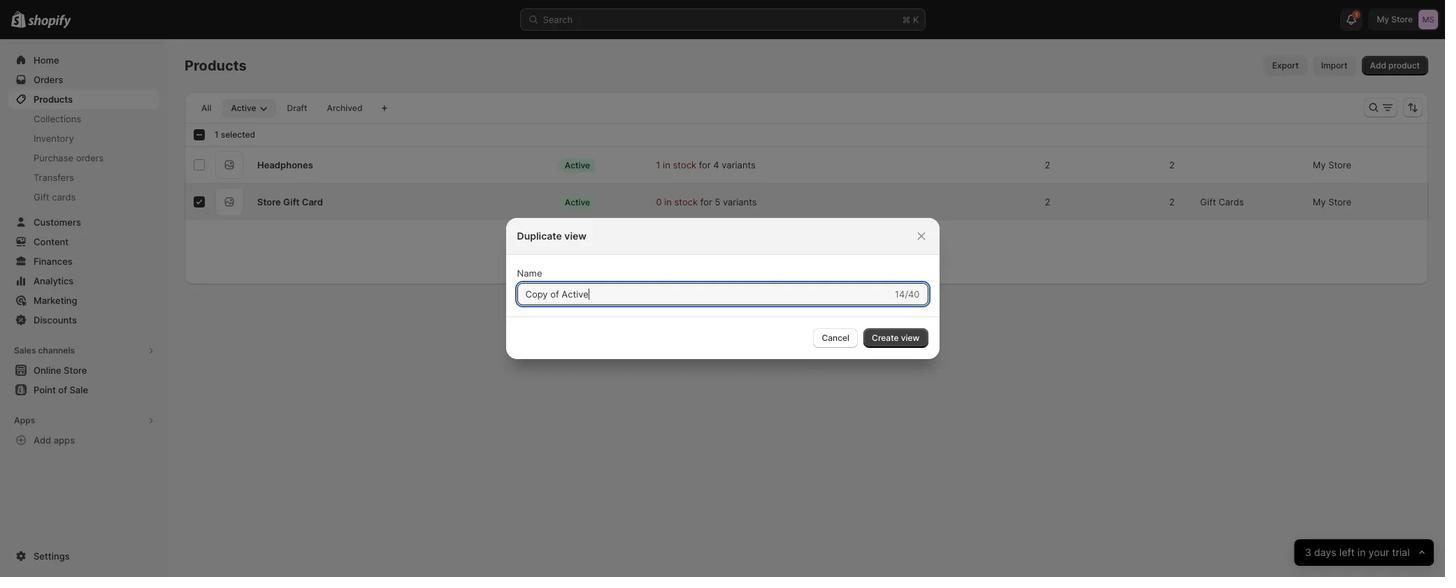 Task type: describe. For each thing, give the bounding box(es) containing it.
channels
[[38, 346, 75, 356]]

archived link
[[319, 99, 371, 118]]

view for duplicate view
[[565, 230, 587, 242]]

headphones
[[257, 159, 313, 171]]

add for add product
[[1371, 60, 1387, 71]]

card
[[302, 197, 323, 208]]

add apps button
[[8, 431, 159, 450]]

archived
[[327, 103, 363, 113]]

store for 1 in stock for 4 variants
[[1329, 159, 1352, 171]]

export button
[[1264, 56, 1308, 76]]

orders
[[76, 152, 104, 164]]

in for 0
[[665, 197, 672, 208]]

gift cards link
[[8, 187, 159, 207]]

for for 4
[[699, 159, 711, 171]]

0 vertical spatial products
[[185, 57, 247, 74]]

transfers link
[[8, 168, 159, 187]]

home
[[34, 55, 59, 66]]

store gift card
[[257, 197, 323, 208]]

shopify image
[[28, 14, 72, 28]]

create view
[[872, 333, 920, 343]]

active for 0 in stock
[[565, 197, 590, 207]]

apps
[[14, 415, 35, 426]]

variants for 1 in stock for 4 variants
[[722, 159, 756, 171]]

gift cards
[[34, 192, 76, 203]]

discounts link
[[8, 311, 159, 330]]

for for 5
[[701, 197, 713, 208]]

discounts
[[34, 315, 77, 326]]

active for 1 in stock
[[565, 160, 590, 170]]

products
[[829, 299, 870, 311]]

in for 1
[[663, 159, 671, 171]]

apps button
[[8, 411, 159, 431]]

4
[[714, 159, 719, 171]]

1 vertical spatial products
[[34, 94, 73, 105]]

⌘ k
[[903, 14, 919, 25]]

0
[[656, 197, 662, 208]]

inventory
[[34, 133, 74, 144]]

apps
[[54, 435, 75, 446]]

my for 1 in stock for 4 variants
[[1313, 159, 1326, 171]]

add for add apps
[[34, 435, 51, 446]]

purchase
[[34, 152, 73, 164]]

all
[[201, 103, 211, 113]]

settings link
[[8, 547, 159, 567]]

learn more about products
[[744, 299, 870, 311]]

import
[[1322, 60, 1348, 71]]

draft link
[[279, 99, 316, 118]]

gift for gift cards
[[34, 192, 49, 203]]

create view button
[[864, 329, 928, 348]]

my store for 1 in stock for 4 variants
[[1313, 159, 1352, 171]]

store for 0 in stock for 5 variants
[[1329, 197, 1352, 208]]

1
[[656, 159, 661, 171]]

settings
[[34, 551, 70, 562]]

add apps
[[34, 435, 75, 446]]

add product
[[1371, 60, 1420, 71]]

1 horizontal spatial gift
[[283, 197, 300, 208]]

cancel button
[[814, 329, 858, 348]]

k
[[913, 14, 919, 25]]

learn
[[744, 299, 770, 311]]



Task type: vqa. For each thing, say whether or not it's contained in the screenshot.
text field
no



Task type: locate. For each thing, give the bounding box(es) containing it.
collections
[[34, 113, 81, 124]]

0 vertical spatial my store
[[1313, 159, 1352, 171]]

products up collections
[[34, 94, 73, 105]]

my store
[[1313, 159, 1352, 171], [1313, 197, 1352, 208]]

add inside button
[[34, 435, 51, 446]]

tab list containing all
[[190, 98, 374, 118]]

duplicate
[[517, 230, 562, 242]]

headphones link
[[257, 158, 313, 172]]

Name text field
[[517, 283, 892, 306]]

0 vertical spatial add
[[1371, 60, 1387, 71]]

sales
[[14, 346, 36, 356]]

sales channels
[[14, 346, 75, 356]]

stock for 1 in stock
[[673, 159, 697, 171]]

1 vertical spatial view
[[901, 333, 920, 343]]

cards
[[52, 192, 76, 203]]

transfers
[[34, 172, 74, 183]]

0 vertical spatial stock
[[673, 159, 697, 171]]

for
[[699, 159, 711, 171], [701, 197, 713, 208]]

1 vertical spatial in
[[665, 197, 672, 208]]

stock for 0 in stock
[[675, 197, 698, 208]]

store gift card link
[[257, 195, 323, 209]]

5
[[715, 197, 721, 208]]

product
[[1389, 60, 1420, 71]]

for left 4
[[699, 159, 711, 171]]

⌘
[[903, 14, 911, 25]]

duplicate view dialog
[[0, 218, 1446, 359]]

2 my store from the top
[[1313, 197, 1352, 208]]

duplicate view
[[517, 230, 587, 242]]

store
[[1329, 159, 1352, 171], [257, 197, 281, 208], [1329, 197, 1352, 208]]

1 vertical spatial my store
[[1313, 197, 1352, 208]]

products link
[[8, 90, 159, 109]]

home link
[[8, 50, 159, 70]]

create
[[872, 333, 899, 343]]

about
[[799, 299, 826, 311]]

gift cards
[[1201, 197, 1244, 208]]

for left 5
[[701, 197, 713, 208]]

variants right 5
[[723, 197, 757, 208]]

1 in stock for 4 variants
[[656, 159, 756, 171]]

search
[[543, 14, 573, 25]]

my
[[1313, 159, 1326, 171], [1313, 197, 1326, 208]]

1 vertical spatial stock
[[675, 197, 698, 208]]

products up all
[[185, 57, 247, 74]]

products
[[185, 57, 247, 74], [34, 94, 73, 105]]

1 vertical spatial active
[[565, 197, 590, 207]]

stock right the 1
[[673, 159, 697, 171]]

stock right "0"
[[675, 197, 698, 208]]

gift for gift cards
[[1201, 197, 1217, 208]]

0 in stock for 5 variants
[[656, 197, 757, 208]]

0 horizontal spatial products
[[34, 94, 73, 105]]

2 my from the top
[[1313, 197, 1326, 208]]

view
[[565, 230, 587, 242], [901, 333, 920, 343]]

2 active from the top
[[565, 197, 590, 207]]

cards
[[1219, 197, 1244, 208]]

variants right 4
[[722, 159, 756, 171]]

gift
[[34, 192, 49, 203], [283, 197, 300, 208], [1201, 197, 1217, 208]]

export
[[1273, 60, 1299, 71]]

0 vertical spatial view
[[565, 230, 587, 242]]

active
[[565, 160, 590, 170], [565, 197, 590, 207]]

view right create
[[901, 333, 920, 343]]

my store for 0 in stock for 5 variants
[[1313, 197, 1352, 208]]

purchase orders
[[34, 152, 104, 164]]

0 vertical spatial active
[[565, 160, 590, 170]]

2 horizontal spatial gift
[[1201, 197, 1217, 208]]

0 vertical spatial for
[[699, 159, 711, 171]]

draft
[[287, 103, 307, 113]]

view inside button
[[901, 333, 920, 343]]

0 vertical spatial my
[[1313, 159, 1326, 171]]

in right the 1
[[663, 159, 671, 171]]

0 horizontal spatial view
[[565, 230, 587, 242]]

inventory link
[[8, 129, 159, 148]]

0 vertical spatial variants
[[722, 159, 756, 171]]

view right duplicate
[[565, 230, 587, 242]]

0 vertical spatial in
[[663, 159, 671, 171]]

cancel
[[822, 333, 850, 343]]

view for create view
[[901, 333, 920, 343]]

name
[[517, 268, 542, 279]]

1 my store from the top
[[1313, 159, 1352, 171]]

add left apps
[[34, 435, 51, 446]]

1 horizontal spatial view
[[901, 333, 920, 343]]

sales channels button
[[8, 341, 159, 361]]

all link
[[193, 99, 220, 118]]

1 vertical spatial add
[[34, 435, 51, 446]]

import button
[[1313, 56, 1357, 76]]

stock
[[673, 159, 697, 171], [675, 197, 698, 208]]

variants
[[722, 159, 756, 171], [723, 197, 757, 208]]

1 horizontal spatial add
[[1371, 60, 1387, 71]]

in
[[663, 159, 671, 171], [665, 197, 672, 208]]

tab list
[[190, 98, 374, 118]]

0 horizontal spatial gift
[[34, 192, 49, 203]]

collections link
[[8, 109, 159, 129]]

add
[[1371, 60, 1387, 71], [34, 435, 51, 446]]

purchase orders link
[[8, 148, 159, 168]]

products link
[[829, 299, 870, 311]]

0 horizontal spatial add
[[34, 435, 51, 446]]

more
[[773, 299, 796, 311]]

1 active from the top
[[565, 160, 590, 170]]

add left the product
[[1371, 60, 1387, 71]]

1 vertical spatial my
[[1313, 197, 1326, 208]]

1 my from the top
[[1313, 159, 1326, 171]]

1 horizontal spatial products
[[185, 57, 247, 74]]

my for 0 in stock for 5 variants
[[1313, 197, 1326, 208]]

1 vertical spatial for
[[701, 197, 713, 208]]

add product link
[[1362, 56, 1429, 76]]

in right "0"
[[665, 197, 672, 208]]

variants for 0 in stock for 5 variants
[[723, 197, 757, 208]]

1 vertical spatial variants
[[723, 197, 757, 208]]



